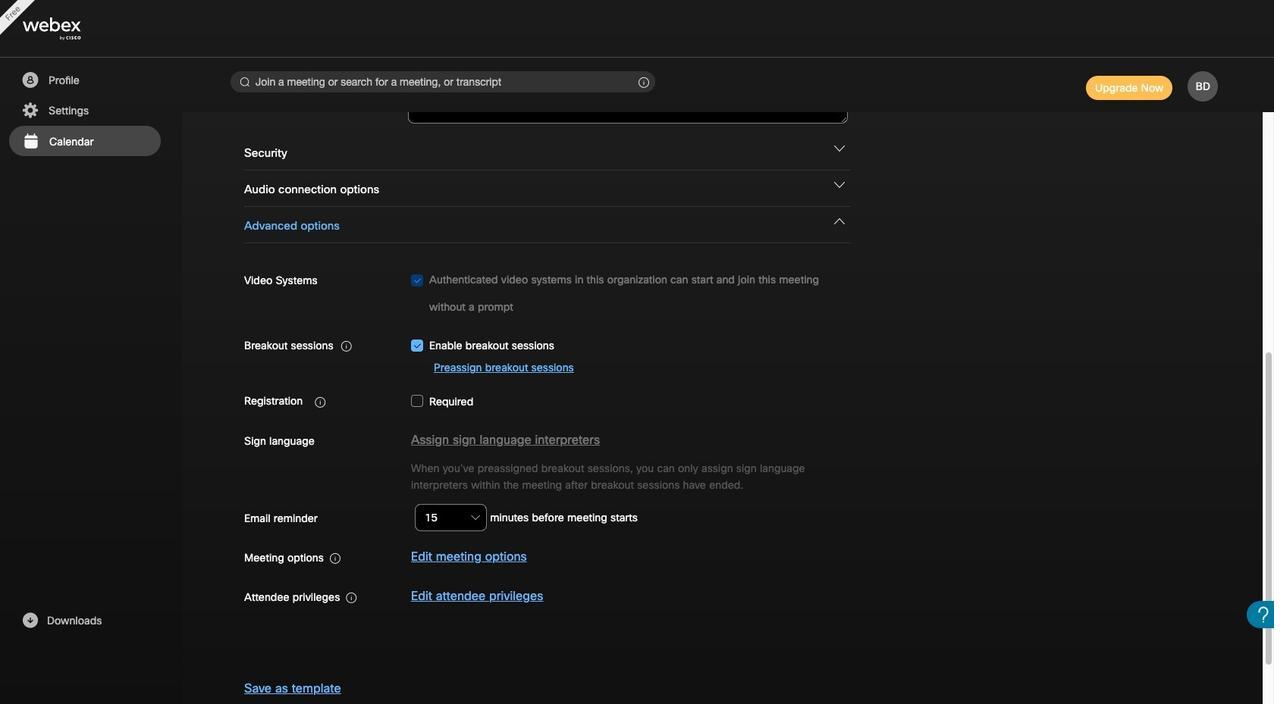 Task type: describe. For each thing, give the bounding box(es) containing it.
video systems: authenticated video systems in this organization can start and join this meeting without a prompt element
[[411, 266, 848, 321]]

ng down image inside advanced options "region"
[[834, 216, 845, 227]]

mds people circle_filled image
[[20, 71, 39, 89]]

mds meetings_filled image
[[21, 133, 40, 151]]

breakout sessions: enable breakout sessions element
[[411, 331, 554, 360]]

cisco webex image
[[23, 18, 114, 40]]

Join a meeting or search for a meeting, or transcript text field
[[231, 71, 655, 93]]

1 ng down image from the top
[[834, 143, 845, 154]]



Task type: locate. For each thing, give the bounding box(es) containing it.
mds settings_filled image
[[20, 102, 39, 120]]

ng down image down ng down icon
[[834, 216, 845, 227]]

ng down image
[[834, 180, 845, 190]]

0 vertical spatial ng down image
[[834, 143, 845, 154]]

ng down image up ng down icon
[[834, 143, 845, 154]]

2 ng down image from the top
[[834, 216, 845, 227]]

mds content download_filled image
[[20, 612, 39, 630]]

advanced options region
[[237, 207, 1208, 630]]

1 vertical spatial ng down image
[[834, 216, 845, 227]]

ng down image
[[834, 143, 845, 154], [834, 216, 845, 227]]

banner
[[0, 0, 1274, 58]]



Task type: vqa. For each thing, say whether or not it's contained in the screenshot.
the left arrow image
no



